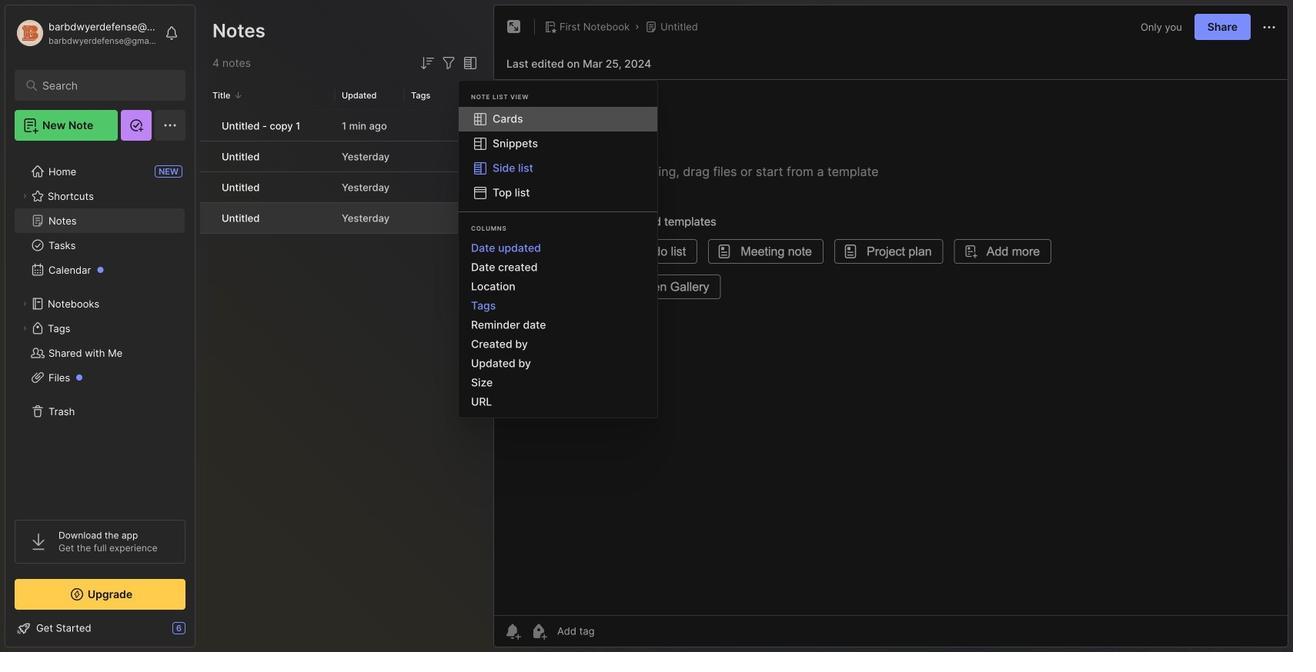 Task type: vqa. For each thing, say whether or not it's contained in the screenshot.
account field
yes



Task type: locate. For each thing, give the bounding box(es) containing it.
0 vertical spatial dropdown list menu
[[459, 107, 658, 206]]

1 dropdown list menu from the top
[[459, 107, 658, 206]]

2 cell from the top
[[200, 142, 213, 172]]

note window element
[[494, 5, 1289, 652]]

4 cell from the top
[[200, 203, 213, 233]]

cell
[[200, 111, 213, 141], [200, 142, 213, 172], [200, 172, 213, 203], [200, 203, 213, 233]]

expand note image
[[505, 18, 524, 36]]

1 vertical spatial dropdown list menu
[[459, 239, 658, 412]]

menu item
[[459, 107, 658, 132]]

None search field
[[42, 76, 165, 95]]

expand notebooks image
[[20, 300, 29, 309]]

add a reminder image
[[504, 623, 522, 641]]

add filters image
[[440, 54, 458, 72]]

tree inside main element
[[5, 150, 195, 507]]

Sort options field
[[418, 54, 437, 72]]

Help and Learning task checklist field
[[5, 617, 195, 641]]

tree
[[5, 150, 195, 507]]

row group
[[200, 111, 489, 235]]

Add filters field
[[440, 54, 458, 72]]

none search field inside main element
[[42, 76, 165, 95]]

more actions image
[[1261, 18, 1279, 37]]

click to collapse image
[[194, 624, 206, 643]]

dropdown list menu
[[459, 107, 658, 206], [459, 239, 658, 412]]

expand tags image
[[20, 324, 29, 333]]



Task type: describe. For each thing, give the bounding box(es) containing it.
View options field
[[458, 54, 480, 72]]

3 cell from the top
[[200, 172, 213, 203]]

More actions field
[[1261, 17, 1279, 37]]

Search text field
[[42, 79, 165, 93]]

Account field
[[15, 18, 157, 49]]

Note Editor text field
[[494, 79, 1288, 616]]

add tag image
[[530, 623, 548, 641]]

main element
[[0, 0, 200, 653]]

Add tag field
[[556, 625, 671, 639]]

1 cell from the top
[[200, 111, 213, 141]]

2 dropdown list menu from the top
[[459, 239, 658, 412]]



